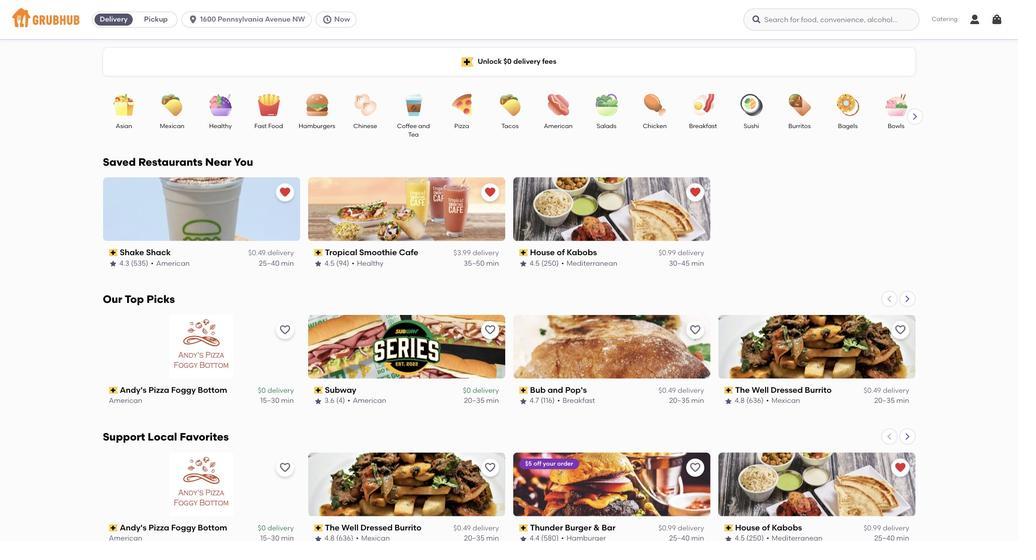Task type: describe. For each thing, give the bounding box(es) containing it.
4.3
[[120, 259, 129, 268]]

30–45
[[670, 259, 690, 268]]

saved restaurant button for 25–40
[[276, 184, 294, 202]]

thunder burger & bar
[[530, 524, 616, 533]]

30–45 min
[[670, 259, 705, 268]]

4.5 for house of kabobs
[[530, 259, 540, 268]]

subscription pass image for 35–50 min
[[314, 250, 323, 257]]

mediterranean
[[567, 259, 618, 268]]

0 vertical spatial pizza
[[455, 123, 470, 130]]

bub
[[530, 386, 546, 395]]

shack
[[146, 248, 171, 258]]

(4)
[[336, 397, 345, 406]]

delivery for thunder burger & bar logo
[[678, 525, 705, 533]]

$0.49 for mexican
[[864, 387, 882, 396]]

bub and pop's
[[530, 386, 587, 395]]

0 horizontal spatial breakfast
[[563, 397, 596, 406]]

delivery for the rightmost the well dressed burrito logo
[[884, 387, 910, 396]]

support
[[103, 431, 145, 444]]

american right (4)
[[353, 397, 387, 406]]

shake
[[120, 248, 144, 258]]

the well dressed burrito for the rightmost the well dressed burrito logo
[[736, 386, 832, 395]]

min for well
[[897, 397, 910, 406]]

near
[[205, 156, 232, 169]]

our top picks
[[103, 293, 175, 306]]

restaurants
[[138, 156, 203, 169]]

$5 off your order
[[526, 461, 574, 468]]

caret right icon image for support local favorites
[[904, 433, 912, 441]]

and for tea
[[419, 123, 430, 130]]

4.8 (636)
[[735, 397, 764, 406]]

shake shack
[[120, 248, 171, 258]]

1600 pennsylvania avenue nw
[[200, 15, 305, 24]]

subscription pass image for thunder burger & bar logo
[[520, 525, 528, 532]]

foggy for favorites
[[171, 524, 196, 533]]

svg image for now
[[322, 15, 333, 25]]

(250)
[[542, 259, 559, 268]]

the well dressed burrito for leftmost the well dressed burrito logo
[[325, 524, 422, 533]]

healthy image
[[203, 94, 238, 116]]

house for bottommost house of kabobs logo
[[736, 524, 761, 533]]

• american for subway
[[348, 397, 387, 406]]

coffee and tea
[[397, 123, 430, 139]]

pizza image
[[445, 94, 480, 116]]

and for pop's
[[548, 386, 564, 395]]

4.3 (535)
[[120, 259, 148, 268]]

svg image for 1600 pennsylvania avenue nw
[[188, 15, 198, 25]]

shake shack logo image
[[103, 178, 300, 242]]

0 horizontal spatial the well dressed burrito logo image
[[308, 453, 505, 517]]

delivery for bub and pop's logo
[[678, 387, 705, 396]]

save this restaurant image for support local favorites
[[484, 462, 496, 474]]

$0.99 delivery for the well dressed burrito
[[659, 525, 705, 533]]

saved restaurant image for tropical smoothie cafe
[[484, 187, 496, 199]]

unlock
[[478, 57, 502, 66]]

thunder burger & bar logo image
[[514, 453, 711, 517]]

catering
[[933, 16, 959, 23]]

15–30
[[261, 397, 280, 406]]

• for subway
[[348, 397, 351, 406]]

min for pizza
[[281, 397, 294, 406]]

bagels
[[839, 123, 858, 130]]

chinese image
[[348, 94, 383, 116]]

hamburgers
[[299, 123, 336, 130]]

3.6
[[325, 397, 335, 406]]

burrito for subscription pass icon associated with leftmost the well dressed burrito logo
[[395, 524, 422, 533]]

caret left icon image for our top picks
[[886, 295, 894, 303]]

$0.99 delivery for tropical smoothie cafe
[[659, 249, 705, 258]]

1 20–35 min from the left
[[464, 397, 499, 406]]

american up support
[[109, 397, 142, 406]]

dressed for the rightmost the well dressed burrito logo
[[771, 386, 804, 395]]

0 vertical spatial caret right icon image
[[912, 113, 920, 121]]

salads image
[[589, 94, 625, 116]]

well for the rightmost the well dressed burrito logo
[[752, 386, 769, 395]]

chicken image
[[638, 94, 673, 116]]

the for leftmost the well dressed burrito logo
[[325, 524, 340, 533]]

order
[[558, 461, 574, 468]]

bub and pop's logo image
[[514, 315, 711, 379]]

• mexican
[[767, 397, 801, 406]]

(94)
[[337, 259, 349, 268]]

breakfast image
[[686, 94, 721, 116]]

chinese
[[354, 123, 377, 130]]

caret left icon image for support local favorites
[[886, 433, 894, 441]]

subway
[[325, 386, 357, 395]]

min for of
[[692, 259, 705, 268]]

1 horizontal spatial the well dressed burrito logo image
[[719, 315, 916, 379]]

• breakfast
[[558, 397, 596, 406]]

salads
[[597, 123, 617, 130]]

tacos
[[502, 123, 519, 130]]

delivery for tropical smoothie cafe  logo
[[473, 249, 499, 258]]

top
[[125, 293, 144, 306]]

andy's pizza foggy bottom logo image for picks
[[170, 315, 233, 379]]

burritos
[[789, 123, 811, 130]]

35–50
[[464, 259, 485, 268]]

thunder
[[530, 524, 564, 533]]

(636)
[[747, 397, 764, 406]]

delivery
[[100, 15, 128, 24]]

25–40 min
[[259, 259, 294, 268]]

$3.99 delivery
[[454, 249, 499, 258]]

4.5 (94)
[[325, 259, 349, 268]]

saved restaurant button for 30–45
[[687, 184, 705, 202]]

delivery for leftmost the well dressed burrito logo
[[473, 525, 499, 533]]

tropical smoothie cafe  logo image
[[308, 178, 505, 242]]

fast
[[255, 123, 267, 130]]

grubhub plus flag logo image
[[462, 57, 474, 67]]

sushi image
[[734, 94, 770, 116]]

2 svg image from the left
[[992, 14, 1004, 26]]

unlock $0 delivery fees
[[478, 57, 557, 66]]

asian
[[116, 123, 132, 130]]

pickup
[[144, 15, 168, 24]]

subscription pass image for bottommost house of kabobs logo
[[725, 525, 734, 532]]

well for leftmost the well dressed burrito logo
[[342, 524, 359, 533]]

20–35 for the
[[875, 397, 896, 406]]

0 vertical spatial mexican
[[160, 123, 185, 130]]

foggy for picks
[[171, 386, 196, 395]]

tropical smoothie cafe
[[325, 248, 419, 258]]

saved restaurant button for 35–50
[[481, 184, 499, 202]]

nw
[[293, 15, 305, 24]]

burrito for 20–35 min's subscription pass image
[[805, 386, 832, 395]]

subscription pass image for bub and pop's logo
[[520, 388, 528, 395]]

delivery for bottommost house of kabobs logo
[[884, 525, 910, 533]]

0 horizontal spatial house of kabobs logo image
[[514, 178, 711, 242]]

save this restaurant image for our top picks
[[484, 324, 496, 337]]

picks
[[147, 293, 175, 306]]

bagels image
[[831, 94, 866, 116]]

$0 for picks's the andy's pizza foggy bottom logo
[[258, 387, 266, 396]]

our
[[103, 293, 122, 306]]

andy's for support
[[120, 524, 147, 533]]

fast food
[[255, 123, 283, 130]]

smoothie
[[360, 248, 397, 258]]

4.5 for tropical smoothie cafe
[[325, 259, 335, 268]]

tea
[[409, 132, 419, 139]]

(116)
[[541, 397, 555, 406]]

• for shake shack
[[151, 259, 154, 268]]

bar
[[602, 524, 616, 533]]

bottom for support local favorites
[[198, 524, 227, 533]]

1 horizontal spatial healthy
[[357, 259, 384, 268]]

$0.49 delivery for breakfast
[[659, 387, 705, 396]]

• american for shake shack
[[151, 259, 190, 268]]

coffee
[[397, 123, 417, 130]]

1 svg image from the left
[[970, 14, 982, 26]]

0 horizontal spatial healthy
[[209, 123, 232, 130]]

• for house of kabobs
[[562, 259, 565, 268]]

• for the well dressed burrito
[[767, 397, 770, 406]]

sushi
[[744, 123, 760, 130]]

chicken
[[643, 123, 667, 130]]

1 horizontal spatial mexican
[[772, 397, 801, 406]]

cafe
[[399, 248, 419, 258]]

american down american image
[[544, 123, 573, 130]]

mexican image
[[155, 94, 190, 116]]

min for smoothie
[[487, 259, 499, 268]]

burritos image
[[783, 94, 818, 116]]

star icon image for 4.7 (116)
[[520, 398, 528, 406]]

&
[[594, 524, 600, 533]]



Task type: vqa. For each thing, say whether or not it's contained in the screenshot.


Task type: locate. For each thing, give the bounding box(es) containing it.
min for and
[[692, 397, 705, 406]]

0 horizontal spatial house of kabobs
[[530, 248, 598, 258]]

caret right icon image for our top picks
[[904, 295, 912, 303]]

mexican down the mexican 'image'
[[160, 123, 185, 130]]

(535)
[[131, 259, 148, 268]]

support local favorites
[[103, 431, 229, 444]]

2 andy's from the top
[[120, 524, 147, 533]]

2 horizontal spatial 20–35 min
[[875, 397, 910, 406]]

local
[[148, 431, 177, 444]]

tacos image
[[493, 94, 528, 116]]

svg image inside "1600 pennsylvania avenue nw" button
[[188, 15, 198, 25]]

0 vertical spatial caret left icon image
[[886, 295, 894, 303]]

subscription pass image
[[314, 250, 323, 257], [109, 388, 118, 395], [725, 388, 734, 395], [109, 525, 118, 532]]

4.8
[[735, 397, 745, 406]]

0 horizontal spatial burrito
[[395, 524, 422, 533]]

0 horizontal spatial the well dressed burrito
[[325, 524, 422, 533]]

svg image
[[970, 14, 982, 26], [992, 14, 1004, 26]]

1 bottom from the top
[[198, 386, 227, 395]]

1 vertical spatial well
[[342, 524, 359, 533]]

andy's for our
[[120, 386, 147, 395]]

1 horizontal spatial breakfast
[[690, 123, 718, 130]]

3 20–35 min from the left
[[875, 397, 910, 406]]

1 horizontal spatial • american
[[348, 397, 387, 406]]

1 horizontal spatial svg image
[[992, 14, 1004, 26]]

now button
[[316, 12, 361, 28]]

0 vertical spatial of
[[557, 248, 565, 258]]

your
[[543, 461, 556, 468]]

delivery for picks's the andy's pizza foggy bottom logo
[[268, 387, 294, 396]]

subway  logo image
[[308, 315, 505, 379]]

0 horizontal spatial dressed
[[361, 524, 393, 533]]

1 vertical spatial and
[[548, 386, 564, 395]]

dressed
[[771, 386, 804, 395], [361, 524, 393, 533]]

0 vertical spatial bottom
[[198, 386, 227, 395]]

star icon image
[[109, 260, 117, 268], [314, 260, 322, 268], [520, 260, 528, 268], [314, 398, 322, 406], [520, 398, 528, 406], [725, 398, 733, 406], [314, 536, 322, 542], [520, 536, 528, 542], [725, 536, 733, 542]]

• right (4)
[[348, 397, 351, 406]]

well
[[752, 386, 769, 395], [342, 524, 359, 533]]

0 horizontal spatial saved restaurant image
[[690, 187, 702, 199]]

1 andy's from the top
[[120, 386, 147, 395]]

healthy down 'tropical smoothie cafe'
[[357, 259, 384, 268]]

1600
[[200, 15, 216, 24]]

20–35 min for the
[[875, 397, 910, 406]]

house of kabobs for subscription pass icon related to left house of kabobs logo
[[530, 248, 598, 258]]

1 horizontal spatial house of kabobs logo image
[[719, 453, 916, 517]]

15–30 min
[[261, 397, 294, 406]]

main navigation navigation
[[0, 0, 1019, 39]]

1 horizontal spatial house
[[736, 524, 761, 533]]

1 saved restaurant image from the left
[[279, 187, 291, 199]]

4.5 (250)
[[530, 259, 559, 268]]

pop's
[[566, 386, 587, 395]]

$0.49 for breakfast
[[659, 387, 677, 396]]

4.5 left the (250)
[[530, 259, 540, 268]]

1 vertical spatial saved restaurant image
[[895, 462, 907, 474]]

1 vertical spatial house of kabobs
[[736, 524, 803, 533]]

american
[[544, 123, 573, 130], [156, 259, 190, 268], [109, 397, 142, 406], [353, 397, 387, 406]]

save this restaurant image
[[279, 324, 291, 337], [895, 324, 907, 337], [279, 462, 291, 474], [690, 462, 702, 474]]

caret right icon image
[[912, 113, 920, 121], [904, 295, 912, 303], [904, 433, 912, 441]]

subscription pass image for shake shack logo
[[109, 250, 118, 257]]

0 vertical spatial saved restaurant image
[[690, 187, 702, 199]]

hamburgers image
[[300, 94, 335, 116]]

$3.99
[[454, 249, 471, 258]]

1 vertical spatial the well dressed burrito
[[325, 524, 422, 533]]

1 vertical spatial of
[[763, 524, 771, 533]]

• american down shack
[[151, 259, 190, 268]]

1 vertical spatial • american
[[348, 397, 387, 406]]

american image
[[541, 94, 576, 116]]

2 andy's pizza foggy bottom from the top
[[120, 524, 227, 533]]

1 vertical spatial house
[[736, 524, 761, 533]]

$0.49 delivery for mexican
[[864, 387, 910, 396]]

1600 pennsylvania avenue nw button
[[182, 12, 316, 28]]

3.6 (4)
[[325, 397, 345, 406]]

$0.99 for the well dressed burrito
[[659, 525, 677, 533]]

2 4.5 from the left
[[530, 259, 540, 268]]

$0 for the 'subway  logo'
[[463, 387, 471, 396]]

min for shack
[[281, 259, 294, 268]]

pickup button
[[135, 12, 177, 28]]

$0 for the andy's pizza foggy bottom logo corresponding to favorites
[[258, 525, 266, 533]]

tropical
[[325, 248, 358, 258]]

0 vertical spatial andy's pizza foggy bottom
[[120, 386, 227, 395]]

1 vertical spatial andy's pizza foggy bottom
[[120, 524, 227, 533]]

2 20–35 min from the left
[[670, 397, 705, 406]]

2 foggy from the top
[[171, 524, 196, 533]]

$0 delivery
[[258, 387, 294, 396], [463, 387, 499, 396], [258, 525, 294, 533]]

1 svg image from the left
[[188, 15, 198, 25]]

saved
[[103, 156, 136, 169]]

1 vertical spatial the well dressed burrito logo image
[[308, 453, 505, 517]]

2 bottom from the top
[[198, 524, 227, 533]]

1 horizontal spatial the well dressed burrito
[[736, 386, 832, 395]]

bowls
[[889, 123, 905, 130]]

0 vertical spatial house
[[530, 248, 555, 258]]

4.5 left (94)
[[325, 259, 335, 268]]

0 vertical spatial the well dressed burrito
[[736, 386, 832, 395]]

0 vertical spatial burrito
[[805, 386, 832, 395]]

$0
[[504, 57, 512, 66], [258, 387, 266, 396], [463, 387, 471, 396], [258, 525, 266, 533]]

$0 delivery for picks
[[258, 387, 294, 396]]

kabobs for subscription pass icon related to left house of kabobs logo
[[567, 248, 598, 258]]

foggy
[[171, 386, 196, 395], [171, 524, 196, 533]]

kabobs
[[567, 248, 598, 258], [773, 524, 803, 533]]

$0.99 delivery
[[659, 249, 705, 258], [659, 525, 705, 533], [864, 525, 910, 533]]

1 vertical spatial caret left icon image
[[886, 433, 894, 441]]

$5
[[526, 461, 532, 468]]

1 vertical spatial bottom
[[198, 524, 227, 533]]

kabobs for subscription pass icon associated with bottommost house of kabobs logo
[[773, 524, 803, 533]]

1 horizontal spatial house of kabobs
[[736, 524, 803, 533]]

you
[[234, 156, 253, 169]]

1 horizontal spatial 20–35
[[670, 397, 690, 406]]

subscription pass image for leftmost the well dressed burrito logo
[[314, 525, 323, 532]]

0 vertical spatial house of kabobs
[[530, 248, 598, 258]]

of for bottommost house of kabobs logo
[[763, 524, 771, 533]]

subscription pass image for 20–35 min
[[725, 388, 734, 395]]

dressed for leftmost the well dressed burrito logo
[[361, 524, 393, 533]]

$0.49
[[248, 249, 266, 258], [659, 387, 677, 396], [864, 387, 882, 396], [454, 525, 471, 533]]

and
[[419, 123, 430, 130], [548, 386, 564, 395]]

$0 delivery for favorites
[[258, 525, 294, 533]]

0 vertical spatial dressed
[[771, 386, 804, 395]]

and up tea
[[419, 123, 430, 130]]

0 horizontal spatial house
[[530, 248, 555, 258]]

delivery for left house of kabobs logo
[[678, 249, 705, 258]]

the well dressed burrito
[[736, 386, 832, 395], [325, 524, 422, 533]]

subscription pass image for the 'subway  logo'
[[314, 388, 323, 395]]

delivery for shake shack logo
[[268, 249, 294, 258]]

20–35 min for bub
[[670, 397, 705, 406]]

• for tropical smoothie cafe
[[352, 259, 355, 268]]

1 horizontal spatial dressed
[[771, 386, 804, 395]]

1 20–35 from the left
[[464, 397, 485, 406]]

1 andy's pizza foggy bottom logo image from the top
[[170, 315, 233, 379]]

saved restaurant image for left house of kabobs logo
[[690, 187, 702, 199]]

0 vertical spatial and
[[419, 123, 430, 130]]

0 vertical spatial • american
[[151, 259, 190, 268]]

0 vertical spatial the well dressed burrito logo image
[[719, 315, 916, 379]]

1 horizontal spatial kabobs
[[773, 524, 803, 533]]

delivery for the 'subway  logo'
[[473, 387, 499, 396]]

saved restaurant button
[[276, 184, 294, 202], [481, 184, 499, 202], [687, 184, 705, 202], [892, 459, 910, 477]]

2 saved restaurant image from the left
[[484, 187, 496, 199]]

20–35 for bub
[[670, 397, 690, 406]]

saved restaurant image for shake shack
[[279, 187, 291, 199]]

0 vertical spatial breakfast
[[690, 123, 718, 130]]

• for bub and pop's
[[558, 397, 561, 406]]

fees
[[543, 57, 557, 66]]

saved restaurant image for bottommost house of kabobs logo
[[895, 462, 907, 474]]

1 caret left icon image from the top
[[886, 295, 894, 303]]

• right (94)
[[352, 259, 355, 268]]

1 vertical spatial burrito
[[395, 524, 422, 533]]

house of kabobs for subscription pass icon associated with bottommost house of kabobs logo
[[736, 524, 803, 533]]

1 horizontal spatial svg image
[[322, 15, 333, 25]]

catering button
[[926, 8, 966, 31]]

star icon image for 4.5 (250)
[[520, 260, 528, 268]]

1 foggy from the top
[[171, 386, 196, 395]]

save this restaurant image
[[484, 324, 496, 337], [690, 324, 702, 337], [484, 462, 496, 474]]

0 horizontal spatial 20–35
[[464, 397, 485, 406]]

1 vertical spatial mexican
[[772, 397, 801, 406]]

0 vertical spatial healthy
[[209, 123, 232, 130]]

3 svg image from the left
[[752, 15, 762, 25]]

0 vertical spatial andy's pizza foggy bottom logo image
[[170, 315, 233, 379]]

healthy
[[209, 123, 232, 130], [357, 259, 384, 268]]

0 horizontal spatial svg image
[[970, 14, 982, 26]]

0 horizontal spatial • american
[[151, 259, 190, 268]]

1 horizontal spatial burrito
[[805, 386, 832, 395]]

20–35 min
[[464, 397, 499, 406], [670, 397, 705, 406], [875, 397, 910, 406]]

the for the rightmost the well dressed burrito logo
[[736, 386, 751, 395]]

3 20–35 from the left
[[875, 397, 896, 406]]

• healthy
[[352, 259, 384, 268]]

pennsylvania
[[218, 15, 264, 24]]

1 vertical spatial andy's
[[120, 524, 147, 533]]

• mediterranean
[[562, 259, 618, 268]]

0 horizontal spatial mexican
[[160, 123, 185, 130]]

and inside coffee and tea
[[419, 123, 430, 130]]

house of kabobs
[[530, 248, 598, 258], [736, 524, 803, 533]]

1 horizontal spatial the
[[736, 386, 751, 395]]

star icon image for 4.8 (636)
[[725, 398, 733, 406]]

now
[[335, 15, 350, 24]]

1 vertical spatial pizza
[[149, 386, 169, 395]]

2 andy's pizza foggy bottom logo image from the top
[[170, 453, 233, 517]]

• down the bub and pop's
[[558, 397, 561, 406]]

• right the (250)
[[562, 259, 565, 268]]

favorites
[[180, 431, 229, 444]]

breakfast down the breakfast image
[[690, 123, 718, 130]]

2 svg image from the left
[[322, 15, 333, 25]]

pizza for favorites
[[149, 524, 169, 533]]

$0.99
[[659, 249, 677, 258], [659, 525, 677, 533], [864, 525, 882, 533]]

0 horizontal spatial and
[[419, 123, 430, 130]]

andy's pizza foggy bottom for favorites
[[120, 524, 227, 533]]

0 horizontal spatial of
[[557, 248, 565, 258]]

star icon image for 4.5 (94)
[[314, 260, 322, 268]]

food
[[268, 123, 283, 130]]

delivery button
[[93, 12, 135, 28]]

andy's pizza foggy bottom logo image
[[170, 315, 233, 379], [170, 453, 233, 517]]

american down shack
[[156, 259, 190, 268]]

Search for food, convenience, alcohol... search field
[[744, 9, 921, 31]]

house for left house of kabobs logo
[[530, 248, 555, 258]]

0 vertical spatial kabobs
[[567, 248, 598, 258]]

avenue
[[265, 15, 291, 24]]

caret left icon image
[[886, 295, 894, 303], [886, 433, 894, 441]]

•
[[151, 259, 154, 268], [352, 259, 355, 268], [562, 259, 565, 268], [348, 397, 351, 406], [558, 397, 561, 406], [767, 397, 770, 406]]

the
[[736, 386, 751, 395], [325, 524, 340, 533]]

breakfast down pop's
[[563, 397, 596, 406]]

2 vertical spatial caret right icon image
[[904, 433, 912, 441]]

house of kabobs logo image
[[514, 178, 711, 242], [719, 453, 916, 517]]

4.5
[[325, 259, 335, 268], [530, 259, 540, 268]]

$0.49 for american
[[248, 249, 266, 258]]

2 horizontal spatial svg image
[[752, 15, 762, 25]]

1 horizontal spatial 20–35 min
[[670, 397, 705, 406]]

2 caret left icon image from the top
[[886, 433, 894, 441]]

0 vertical spatial the
[[736, 386, 751, 395]]

0 horizontal spatial svg image
[[188, 15, 198, 25]]

• american right (4)
[[348, 397, 387, 406]]

bowls image
[[879, 94, 915, 116]]

saved restaurant image
[[690, 187, 702, 199], [895, 462, 907, 474]]

• right (636)
[[767, 397, 770, 406]]

save this restaurant button
[[276, 321, 294, 340], [481, 321, 499, 340], [687, 321, 705, 340], [892, 321, 910, 340], [276, 459, 294, 477], [481, 459, 499, 477], [687, 459, 705, 477]]

burrito
[[805, 386, 832, 395], [395, 524, 422, 533]]

4.7 (116)
[[530, 397, 555, 406]]

35–50 min
[[464, 259, 499, 268]]

0 horizontal spatial the
[[325, 524, 340, 533]]

2 vertical spatial pizza
[[149, 524, 169, 533]]

0 horizontal spatial kabobs
[[567, 248, 598, 258]]

1 vertical spatial kabobs
[[773, 524, 803, 533]]

1 horizontal spatial saved restaurant image
[[895, 462, 907, 474]]

1 vertical spatial andy's pizza foggy bottom logo image
[[170, 453, 233, 517]]

healthy down healthy 'image'
[[209, 123, 232, 130]]

25–40
[[259, 259, 280, 268]]

1 vertical spatial house of kabobs logo image
[[719, 453, 916, 517]]

0 horizontal spatial 20–35 min
[[464, 397, 499, 406]]

off
[[534, 461, 542, 468]]

the well dressed burrito logo image
[[719, 315, 916, 379], [308, 453, 505, 517]]

1 vertical spatial dressed
[[361, 524, 393, 533]]

• american
[[151, 259, 190, 268], [348, 397, 387, 406]]

0 vertical spatial foggy
[[171, 386, 196, 395]]

andy's pizza foggy bottom
[[120, 386, 227, 395], [120, 524, 227, 533]]

$0.49 delivery
[[248, 249, 294, 258], [659, 387, 705, 396], [864, 387, 910, 396], [454, 525, 499, 533]]

1 horizontal spatial saved restaurant image
[[484, 187, 496, 199]]

and up (116)
[[548, 386, 564, 395]]

subscription pass image for left house of kabobs logo
[[520, 250, 528, 257]]

0 vertical spatial well
[[752, 386, 769, 395]]

delivery for the andy's pizza foggy bottom logo corresponding to favorites
[[268, 525, 294, 533]]

andy's pizza foggy bottom logo image for favorites
[[170, 453, 233, 517]]

1 andy's pizza foggy bottom from the top
[[120, 386, 227, 395]]

andy's pizza foggy bottom for picks
[[120, 386, 227, 395]]

1 horizontal spatial well
[[752, 386, 769, 395]]

1 vertical spatial the
[[325, 524, 340, 533]]

coffee and tea image
[[396, 94, 431, 116]]

bottom for our top picks
[[198, 386, 227, 395]]

fast food image
[[251, 94, 287, 116]]

2 20–35 from the left
[[670, 397, 690, 406]]

0 horizontal spatial saved restaurant image
[[279, 187, 291, 199]]

• down shack
[[151, 259, 154, 268]]

1 4.5 from the left
[[325, 259, 335, 268]]

star icon image for 4.3 (535)
[[109, 260, 117, 268]]

svg image inside now button
[[322, 15, 333, 25]]

mexican
[[160, 123, 185, 130], [772, 397, 801, 406]]

0 vertical spatial andy's
[[120, 386, 147, 395]]

burger
[[565, 524, 592, 533]]

1 vertical spatial breakfast
[[563, 397, 596, 406]]

star icon image for 3.6 (4)
[[314, 398, 322, 406]]

of for left house of kabobs logo
[[557, 248, 565, 258]]

1 vertical spatial caret right icon image
[[904, 295, 912, 303]]

asian image
[[106, 94, 142, 116]]

house
[[530, 248, 555, 258], [736, 524, 761, 533]]

delivery
[[514, 57, 541, 66], [268, 249, 294, 258], [473, 249, 499, 258], [678, 249, 705, 258], [268, 387, 294, 396], [473, 387, 499, 396], [678, 387, 705, 396], [884, 387, 910, 396], [268, 525, 294, 533], [473, 525, 499, 533], [678, 525, 705, 533], [884, 525, 910, 533]]

0 horizontal spatial 4.5
[[325, 259, 335, 268]]

1 vertical spatial foggy
[[171, 524, 196, 533]]

andy's
[[120, 386, 147, 395], [120, 524, 147, 533]]

4.7
[[530, 397, 539, 406]]

subscription pass image
[[109, 250, 118, 257], [520, 250, 528, 257], [314, 388, 323, 395], [520, 388, 528, 395], [314, 525, 323, 532], [520, 525, 528, 532], [725, 525, 734, 532]]

breakfast
[[690, 123, 718, 130], [563, 397, 596, 406]]

1 horizontal spatial 4.5
[[530, 259, 540, 268]]

pizza for picks
[[149, 386, 169, 395]]

1 vertical spatial healthy
[[357, 259, 384, 268]]

$0.49 delivery for american
[[248, 249, 294, 258]]

1 horizontal spatial and
[[548, 386, 564, 395]]

0 vertical spatial house of kabobs logo image
[[514, 178, 711, 242]]

$0.99 for tropical smoothie cafe
[[659, 249, 677, 258]]

saved restaurant image
[[279, 187, 291, 199], [484, 187, 496, 199]]

svg image
[[188, 15, 198, 25], [322, 15, 333, 25], [752, 15, 762, 25]]

1 horizontal spatial of
[[763, 524, 771, 533]]

0 horizontal spatial well
[[342, 524, 359, 533]]

mexican right (636)
[[772, 397, 801, 406]]

saved restaurants near you
[[103, 156, 253, 169]]



